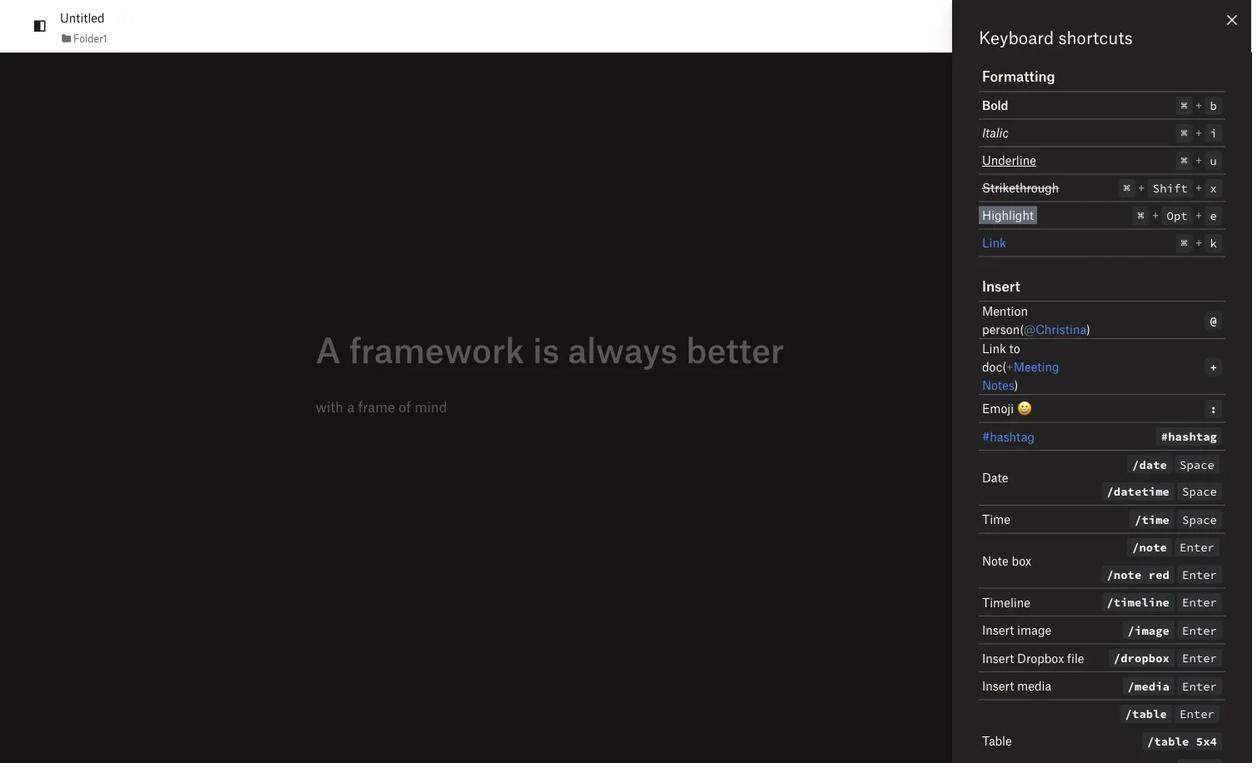Task type: vqa. For each thing, say whether or not it's contained in the screenshot.
HIGHLIGHT
yes



Task type: locate. For each thing, give the bounding box(es) containing it.
0 horizontal spatial hashtag
[[991, 429, 1035, 444]]

note
[[983, 553, 1009, 568]]

0 horizontal spatial #
[[983, 429, 991, 444]]

table left 5x4
[[1155, 734, 1190, 749]]

space right date
[[1180, 457, 1215, 472]]

italic
[[983, 125, 1009, 140]]

1 horizontal spatial # hashtag
[[1162, 429, 1218, 444]]

⌘ down opt
[[1181, 236, 1188, 251]]

# hashtag down emoji 😀 in the bottom right of the page
[[983, 429, 1035, 444]]

note up / timeline on the bottom right of page
[[1114, 567, 1142, 582]]

+ left "i"
[[1196, 125, 1203, 140]]

file
[[1068, 651, 1085, 665]]

+ left shift
[[1139, 180, 1146, 195]]

+ inside "⌘ + u"
[[1196, 153, 1203, 168]]

insert for insert media
[[983, 679, 1015, 693]]

table down / media
[[1133, 707, 1168, 722]]

strikethrough
[[983, 180, 1060, 195]]

box
[[1012, 553, 1032, 568]]

⌘ left opt
[[1138, 208, 1145, 223]]

media for insert media
[[1018, 679, 1052, 693]]

1 insert from the top
[[983, 277, 1021, 294]]

0 vertical spatial table
[[1133, 707, 1168, 722]]

untitled link
[[60, 8, 105, 27]]

insert down the "insert dropbox file" at bottom right
[[983, 679, 1015, 693]]

2 link from the top
[[983, 341, 1007, 356]]

notes
[[983, 378, 1015, 392]]

⌘ + i
[[1181, 125, 1218, 141]]

/ for table 5x4
[[1148, 734, 1155, 749]]

note for note
[[1140, 540, 1168, 555]]

note up red at the right bottom of the page
[[1140, 540, 1168, 555]]

bold
[[983, 98, 1009, 113]]

date
[[1140, 457, 1168, 472]]

3 insert from the top
[[983, 651, 1015, 665]]

4 insert from the top
[[983, 679, 1015, 693]]

⌘
[[1181, 98, 1188, 113], [1181, 126, 1188, 141], [1181, 153, 1188, 168], [1124, 181, 1131, 196], [1138, 208, 1145, 223], [1181, 236, 1188, 251]]

/ media
[[1128, 679, 1170, 694]]

/
[[1133, 457, 1140, 472], [1107, 484, 1114, 499], [1135, 512, 1142, 527], [1133, 540, 1140, 555], [1107, 567, 1114, 582], [1107, 595, 1114, 610], [1128, 623, 1135, 638], [1114, 651, 1121, 666], [1128, 679, 1135, 694], [1126, 707, 1133, 722], [1148, 734, 1155, 749]]

1 image from the left
[[1018, 623, 1052, 637]]

⌘ left "u"
[[1181, 153, 1188, 168]]

media up "/ table"
[[1135, 679, 1170, 694]]

0 vertical spatial link
[[983, 235, 1007, 250]]

space
[[1180, 457, 1215, 472], [1183, 484, 1218, 499], [1183, 512, 1218, 527]]

⌘ left "i"
[[1181, 126, 1188, 141]]

⌘ left shift
[[1124, 181, 1131, 196]]

)
[[1087, 322, 1091, 336], [1015, 378, 1019, 392]]

1 horizontal spatial image
[[1135, 623, 1170, 638]]

enter right / image
[[1183, 623, 1218, 638]]

image up dropbox
[[1135, 623, 1170, 638]]

⌘ + b
[[1181, 98, 1218, 113]]

+ left b
[[1196, 98, 1203, 113]]

link down highlight
[[983, 235, 1007, 250]]

to
[[1010, 341, 1021, 356]]

formatting
[[983, 68, 1056, 85]]

0 horizontal spatial image
[[1018, 623, 1052, 637]]

enter for media
[[1183, 679, 1218, 694]]

insert down insert image
[[983, 651, 1015, 665]]

image
[[1018, 623, 1052, 637], [1135, 623, 1170, 638]]

timeline
[[983, 595, 1031, 610]]

⌘ inside ⌘ + shift + x
[[1124, 181, 1131, 196]]

⌘ inside ⌘ + opt + e
[[1138, 208, 1145, 223]]

0 vertical spatial )
[[1087, 322, 1091, 336]]

( up to
[[1020, 322, 1024, 336]]

dropbox
[[1018, 651, 1065, 665]]

@ down k
[[1211, 313, 1218, 328]]

# up date
[[1162, 429, 1169, 444]]

table
[[1133, 707, 1168, 722], [1155, 734, 1190, 749]]

enter right red at the right bottom of the page
[[1183, 567, 1218, 582]]

⌘ for i
[[1181, 126, 1188, 141]]

5x4
[[1197, 734, 1218, 749]]

1 vertical spatial (
[[1003, 359, 1007, 374]]

+ left "u"
[[1196, 153, 1203, 168]]

(
[[1020, 322, 1024, 336], [1003, 359, 1007, 374]]

insert down timeline
[[983, 623, 1015, 637]]

# hashtag
[[983, 429, 1035, 444], [1162, 429, 1218, 444]]

/ for table
[[1126, 707, 1133, 722]]

link for link to doc
[[983, 341, 1007, 356]]

⌘ left b
[[1181, 98, 1188, 113]]

/ for note
[[1133, 540, 1140, 555]]

link inside link to doc
[[983, 341, 1007, 356]]

share button
[[1087, 13, 1140, 40]]

enter right dropbox
[[1183, 651, 1218, 666]]

link up doc
[[983, 341, 1007, 356]]

1 vertical spatial link
[[983, 341, 1007, 356]]

enter for image
[[1183, 623, 1218, 638]]

untitled
[[60, 11, 105, 25]]

#
[[983, 429, 991, 444], [1162, 429, 1169, 444]]

insert media
[[983, 679, 1052, 693]]

highlight
[[983, 208, 1034, 223]]

# hashtag down :
[[1162, 429, 1218, 444]]

image for insert image
[[1018, 623, 1052, 637]]

0 vertical spatial (
[[1020, 322, 1024, 336]]

1 horizontal spatial media
[[1135, 679, 1170, 694]]

# down emoji
[[983, 429, 991, 444]]

+ left e
[[1196, 208, 1203, 223]]

x
[[1211, 181, 1218, 196]]

enter right / media
[[1183, 679, 1218, 694]]

1 vertical spatial space
[[1183, 484, 1218, 499]]

insert for insert image
[[983, 623, 1015, 637]]

space right time
[[1183, 512, 1218, 527]]

u
[[1211, 153, 1218, 168]]

enter up 5x4
[[1180, 707, 1215, 722]]

insert
[[983, 277, 1021, 294], [983, 623, 1015, 637], [983, 651, 1015, 665], [983, 679, 1015, 693]]

image up the "insert dropbox file" at bottom right
[[1018, 623, 1052, 637]]

@ right the person
[[1024, 322, 1036, 336]]

emoji
[[983, 401, 1015, 416]]

0 horizontal spatial )
[[1015, 378, 1019, 392]]

media
[[1018, 679, 1052, 693], [1135, 679, 1170, 694]]

1 vertical spatial table
[[1155, 734, 1190, 749]]

1 horizontal spatial )
[[1087, 322, 1091, 336]]

0 horizontal spatial @
[[1024, 322, 1036, 336]]

note
[[1140, 540, 1168, 555], [1114, 567, 1142, 582]]

media down the "insert dropbox file" at bottom right
[[1018, 679, 1052, 693]]

enter for note
[[1180, 540, 1215, 555]]

2 media from the left
[[1135, 679, 1170, 694]]

js button
[[1050, 11, 1080, 41]]

heading
[[316, 329, 937, 369]]

1 vertical spatial note
[[1114, 567, 1142, 582]]

/ for media
[[1128, 679, 1135, 694]]

share
[[1097, 19, 1130, 33]]

emoji 😀
[[983, 401, 1029, 416]]

2 insert from the top
[[983, 623, 1015, 637]]

/ timeline
[[1107, 595, 1170, 610]]

+ left k
[[1196, 235, 1203, 250]]

/ note
[[1133, 540, 1168, 555]]

⌘ inside '⌘ + i'
[[1181, 126, 1188, 141]]

⌘ inside ⌘ + b
[[1181, 98, 1188, 113]]

insert image
[[983, 623, 1052, 637]]

/ for time
[[1135, 512, 1142, 527]]

/ for datetime
[[1107, 484, 1114, 499]]

insert up mention
[[983, 277, 1021, 294]]

0 vertical spatial note
[[1140, 540, 1168, 555]]

enter right "/ note"
[[1180, 540, 1215, 555]]

e
[[1211, 208, 1218, 223]]

@
[[1211, 313, 1218, 328], [1024, 322, 1036, 336]]

enter right timeline at the right
[[1183, 595, 1218, 610]]

⌘ inside "⌘ + u"
[[1181, 153, 1188, 168]]

space right datetime
[[1183, 484, 1218, 499]]

+
[[1196, 98, 1203, 113], [1196, 125, 1203, 140], [1196, 153, 1203, 168], [1139, 180, 1146, 195], [1196, 180, 1203, 195], [1153, 208, 1160, 223], [1196, 208, 1203, 223], [1196, 235, 1203, 250], [1007, 359, 1014, 374], [1211, 359, 1218, 374]]

1 horizontal spatial (
[[1020, 322, 1024, 336]]

0 vertical spatial space
[[1180, 457, 1215, 472]]

+ left opt
[[1153, 208, 1160, 223]]

doc
[[983, 359, 1003, 374]]

space for date
[[1180, 457, 1215, 472]]

⌘ + shift + x
[[1124, 180, 1218, 196]]

⌘ + k
[[1181, 235, 1218, 251]]

1 link from the top
[[983, 235, 1007, 250]]

meeting
[[1014, 359, 1060, 374]]

hashtag
[[991, 429, 1035, 444], [1169, 429, 1218, 444]]

1 media from the left
[[1018, 679, 1052, 693]]

keyboard
[[979, 27, 1055, 48]]

( up notes
[[1003, 359, 1007, 374]]

datetime
[[1114, 484, 1170, 499]]

⌘ inside ⌘ + k
[[1181, 236, 1188, 251]]

enter
[[1180, 540, 1215, 555], [1183, 567, 1218, 582], [1183, 595, 1218, 610], [1183, 623, 1218, 638], [1183, 651, 1218, 666], [1183, 679, 1218, 694], [1180, 707, 1215, 722]]

hashtag down emoji 😀 in the bottom right of the page
[[991, 429, 1035, 444]]

2 image from the left
[[1135, 623, 1170, 638]]

table
[[983, 734, 1012, 748]]

time
[[983, 512, 1011, 527]]

link
[[983, 235, 1007, 250], [983, 341, 1007, 356]]

hashtag down :
[[1169, 429, 1218, 444]]

2 vertical spatial space
[[1183, 512, 1218, 527]]

/ table 5x4
[[1148, 734, 1218, 749]]

0 horizontal spatial media
[[1018, 679, 1052, 693]]



Task type: describe. For each thing, give the bounding box(es) containing it.
1 horizontal spatial #
[[1162, 429, 1169, 444]]

⌘ for u
[[1181, 153, 1188, 168]]

space for time
[[1183, 512, 1218, 527]]

⌘ + opt + e
[[1138, 208, 1218, 223]]

0 horizontal spatial (
[[1003, 359, 1007, 374]]

⌘ for shift
[[1124, 181, 1131, 196]]

/ for dropbox
[[1114, 651, 1121, 666]]

link for link
[[983, 235, 1007, 250]]

mention
[[983, 303, 1029, 318]]

keyboard shortcuts
[[979, 27, 1133, 48]]

note box
[[983, 553, 1032, 568]]

/ table
[[1126, 707, 1168, 722]]

time
[[1142, 512, 1170, 527]]

+ up :
[[1211, 359, 1218, 374]]

underline
[[983, 153, 1037, 168]]

person
[[983, 322, 1020, 336]]

folder1
[[73, 32, 107, 44]]

red
[[1149, 567, 1170, 582]]

insert for insert dropbox file
[[983, 651, 1015, 665]]

1 vertical spatial )
[[1015, 378, 1019, 392]]

christina
[[1036, 322, 1087, 336]]

js
[[1058, 19, 1072, 33]]

⌘ for k
[[1181, 236, 1188, 251]]

1 horizontal spatial @
[[1211, 313, 1218, 328]]

/ note red
[[1107, 567, 1170, 582]]

/ dropbox
[[1114, 651, 1170, 666]]

media for / media
[[1135, 679, 1170, 694]]

insert for insert
[[983, 277, 1021, 294]]

😀
[[1018, 401, 1029, 416]]

meeting notes
[[983, 359, 1060, 392]]

/ image
[[1128, 623, 1170, 638]]

note for note red
[[1114, 567, 1142, 582]]

enter for table
[[1180, 707, 1215, 722]]

1 horizontal spatial hashtag
[[1169, 429, 1218, 444]]

⌘ for b
[[1181, 98, 1188, 113]]

dropbox
[[1121, 651, 1170, 666]]

shortcuts
[[1059, 27, 1133, 48]]

opt
[[1167, 208, 1188, 223]]

image for / image
[[1135, 623, 1170, 638]]

mention person ( @ christina )
[[983, 303, 1091, 336]]

/ for note red
[[1107, 567, 1114, 582]]

/ for image
[[1128, 623, 1135, 638]]

folder1 link
[[60, 30, 107, 46]]

/ time
[[1135, 512, 1170, 527]]

⌘ + u
[[1181, 153, 1218, 168]]

k
[[1211, 236, 1218, 251]]

enter for dropbox
[[1183, 651, 1218, 666]]

0 horizontal spatial # hashtag
[[983, 429, 1035, 444]]

+ left x
[[1196, 180, 1203, 195]]

table for table
[[1133, 707, 1168, 722]]

+ right doc
[[1007, 359, 1014, 374]]

) inside mention person ( @ christina )
[[1087, 322, 1091, 336]]

( inside mention person ( @ christina )
[[1020, 322, 1024, 336]]

+ inside ⌘ + k
[[1196, 235, 1203, 250]]

date
[[983, 471, 1009, 485]]

link to doc
[[983, 341, 1021, 374]]

shift
[[1153, 181, 1188, 196]]

i
[[1211, 126, 1218, 141]]

insert dropbox file
[[983, 651, 1085, 665]]

/ for date
[[1133, 457, 1140, 472]]

table for table 5x4
[[1155, 734, 1190, 749]]

timeline
[[1114, 595, 1170, 610]]

:
[[1211, 401, 1218, 416]]

b
[[1211, 98, 1218, 113]]

+ inside ⌘ + b
[[1196, 98, 1203, 113]]

enter for timeline
[[1183, 595, 1218, 610]]

/ date
[[1133, 457, 1168, 472]]

@ inside mention person ( @ christina )
[[1024, 322, 1036, 336]]

/ datetime
[[1107, 484, 1170, 499]]

⌘ for opt
[[1138, 208, 1145, 223]]

+ inside '⌘ + i'
[[1196, 125, 1203, 140]]

/ for timeline
[[1107, 595, 1114, 610]]



